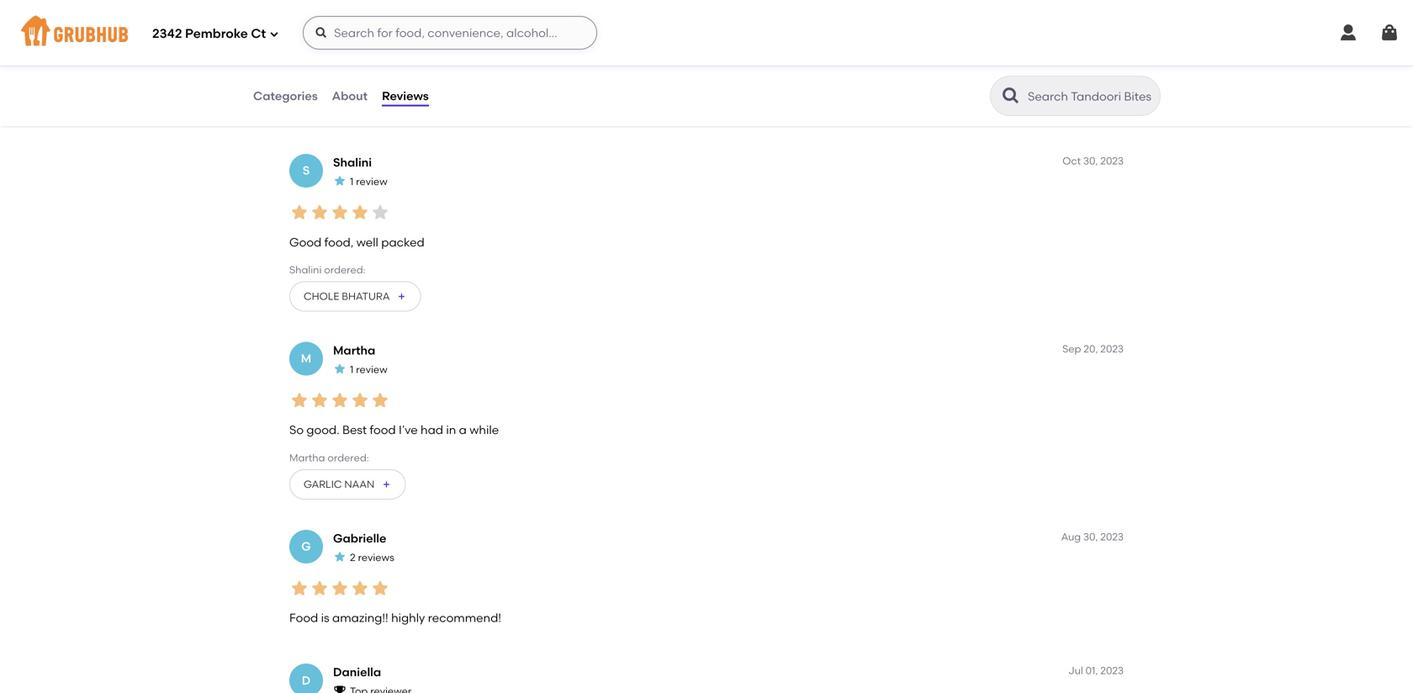 Task type: locate. For each thing, give the bounding box(es) containing it.
1 review for martha
[[350, 363, 388, 376]]

0 horizontal spatial shalini
[[289, 264, 322, 276]]

30, right oct
[[1084, 155, 1098, 167]]

shalini right "s"
[[333, 155, 372, 169]]

g
[[301, 539, 311, 554]]

2342
[[152, 26, 182, 41]]

1 vertical spatial 1
[[350, 363, 354, 376]]

1 horizontal spatial plus icon image
[[381, 479, 391, 489]]

0 horizontal spatial garlic
[[304, 478, 342, 490]]

plus icon image down the food
[[381, 479, 391, 489]]

1 horizontal spatial svg image
[[1380, 23, 1400, 43]]

m
[[301, 351, 311, 366]]

review up the food
[[356, 363, 388, 376]]

review
[[356, 175, 388, 188], [356, 363, 388, 376]]

svg image
[[1338, 23, 1359, 43], [269, 29, 279, 39]]

1 horizontal spatial martha
[[333, 343, 375, 357]]

plus icon image for martha
[[381, 479, 391, 489]]

0 vertical spatial 30,
[[1084, 155, 1098, 167]]

naan right reviews button
[[456, 102, 486, 114]]

0 vertical spatial garlic naan
[[415, 102, 486, 114]]

2023 right 20,
[[1101, 343, 1124, 355]]

1 vertical spatial 30,
[[1084, 531, 1098, 543]]

1 horizontal spatial shalini
[[333, 155, 372, 169]]

plus icon image right 'bhatura'
[[397, 291, 407, 301]]

shalini down good
[[289, 264, 322, 276]]

so good. best food i've had in a while
[[289, 423, 499, 437]]

0 vertical spatial 1 review
[[350, 175, 388, 188]]

0 horizontal spatial naan
[[344, 478, 375, 490]]

about
[[332, 89, 368, 103]]

martha ordered:
[[289, 452, 369, 464]]

jul 01, 2023
[[1069, 665, 1124, 677]]

2023 for food is amazing!! highly recommend!
[[1101, 531, 1124, 543]]

1 2023 from the top
[[1101, 155, 1124, 167]]

garlic naan
[[415, 102, 486, 114], [304, 478, 375, 490]]

0 vertical spatial ordered:
[[316, 76, 358, 88]]

will order again
[[289, 47, 379, 61]]

1 for shalini
[[350, 175, 354, 188]]

aug 30, 2023
[[1061, 531, 1124, 543]]

naan
[[456, 102, 486, 114], [344, 478, 375, 490]]

naan down martha ordered:
[[344, 478, 375, 490]]

30, for good food, well packed
[[1084, 155, 1098, 167]]

1 vertical spatial ordered:
[[324, 264, 366, 276]]

1 review up the food
[[350, 363, 388, 376]]

main navigation navigation
[[0, 0, 1413, 66]]

ordered: down the best
[[328, 452, 369, 464]]

2023 for good food, well packed
[[1101, 155, 1124, 167]]

in
[[446, 423, 456, 437]]

3 2023 from the top
[[1101, 531, 1124, 543]]

reviews
[[382, 89, 429, 103]]

food,
[[324, 235, 354, 249]]

1 horizontal spatial garlic naan
[[415, 102, 486, 114]]

martha down so
[[289, 452, 325, 464]]

2 30, from the top
[[1084, 531, 1098, 543]]

1 vertical spatial shalini
[[289, 264, 322, 276]]

1 review up well
[[350, 175, 388, 188]]

food
[[289, 611, 318, 625]]

about button
[[331, 66, 369, 126]]

2023
[[1101, 155, 1124, 167], [1101, 343, 1124, 355], [1101, 531, 1124, 543], [1101, 665, 1124, 677]]

0 horizontal spatial martha
[[289, 452, 325, 464]]

1 vertical spatial review
[[356, 363, 388, 376]]

1 1 review from the top
[[350, 175, 388, 188]]

1 horizontal spatial garlic
[[415, 102, 453, 114]]

1 vertical spatial garlic naan button
[[289, 469, 406, 500]]

1 review from the top
[[356, 175, 388, 188]]

1 right "s"
[[350, 175, 354, 188]]

30,
[[1084, 155, 1098, 167], [1084, 531, 1098, 543]]

plus icon image inside chole bhatura button
[[397, 291, 407, 301]]

ordered: up about
[[316, 76, 358, 88]]

garlic naan button
[[401, 93, 517, 124], [289, 469, 406, 500]]

garlic down search for food, convenience, alcohol... search field
[[415, 102, 453, 114]]

ordered: for order
[[316, 76, 358, 88]]

garlic naan down search for food, convenience, alcohol... search field
[[415, 102, 486, 114]]

good
[[289, 235, 322, 249]]

star icon image
[[289, 14, 310, 34], [310, 14, 330, 34], [330, 14, 350, 34], [350, 14, 370, 34], [370, 14, 390, 34], [333, 174, 347, 188], [289, 202, 310, 222], [310, 202, 330, 222], [330, 202, 350, 222], [350, 202, 370, 222], [370, 202, 390, 222], [333, 362, 347, 376], [289, 390, 310, 410], [310, 390, 330, 410], [330, 390, 350, 410], [350, 390, 370, 410], [370, 390, 390, 410], [333, 550, 347, 564], [289, 578, 310, 599], [310, 578, 330, 599], [330, 578, 350, 599], [350, 578, 370, 599], [370, 578, 390, 599]]

martha right m
[[333, 343, 375, 357]]

jul
[[1069, 665, 1083, 677]]

food is amazing!! highly recommend!
[[289, 611, 501, 625]]

martha
[[333, 343, 375, 357], [289, 452, 325, 464]]

well
[[356, 235, 378, 249]]

0 vertical spatial garlic
[[415, 102, 453, 114]]

2023 right 01,
[[1101, 665, 1124, 677]]

plus icon image inside garlic naan button
[[381, 479, 391, 489]]

will
[[289, 47, 310, 61]]

pembroke
[[185, 26, 248, 41]]

0 vertical spatial shalini
[[333, 155, 372, 169]]

best
[[342, 423, 367, 437]]

categories
[[253, 89, 318, 103]]

30, right aug
[[1084, 531, 1098, 543]]

1 review for shalini
[[350, 175, 388, 188]]

2 1 from the top
[[350, 363, 354, 376]]

1 vertical spatial plus icon image
[[397, 291, 407, 301]]

good food, well packed
[[289, 235, 425, 249]]

garlic
[[415, 102, 453, 114], [304, 478, 342, 490]]

2 2023 from the top
[[1101, 343, 1124, 355]]

ordered: up chole bhatura
[[324, 264, 366, 276]]

2023 right oct
[[1101, 155, 1124, 167]]

garlic down martha ordered:
[[304, 478, 342, 490]]

0 vertical spatial martha
[[333, 343, 375, 357]]

amazing!!
[[332, 611, 388, 625]]

1 right m
[[350, 363, 354, 376]]

2 horizontal spatial plus icon image
[[397, 291, 407, 301]]

0 vertical spatial 1
[[350, 175, 354, 188]]

martha for martha ordered:
[[289, 452, 325, 464]]

svg image
[[1380, 23, 1400, 43], [315, 26, 328, 40]]

1 30, from the top
[[1084, 155, 1098, 167]]

1
[[350, 175, 354, 188], [350, 363, 354, 376]]

2 review from the top
[[356, 363, 388, 376]]

1 vertical spatial martha
[[289, 452, 325, 464]]

garlic naan button down martha ordered:
[[289, 469, 406, 500]]

while
[[470, 423, 499, 437]]

review up well
[[356, 175, 388, 188]]

2 1 review from the top
[[350, 363, 388, 376]]

ordered:
[[316, 76, 358, 88], [324, 264, 366, 276], [328, 452, 369, 464]]

2023 right aug
[[1101, 531, 1124, 543]]

garlic naan button down search for food, convenience, alcohol... search field
[[401, 93, 517, 124]]

shalini
[[333, 155, 372, 169], [289, 264, 322, 276]]

plus icon image right about button
[[370, 103, 380, 113]]

1 horizontal spatial naan
[[456, 102, 486, 114]]

a
[[459, 423, 467, 437]]

1 vertical spatial 1 review
[[350, 363, 388, 376]]

had
[[421, 423, 443, 437]]

Search for food, convenience, alcohol... search field
[[303, 16, 597, 50]]

reviews
[[358, 551, 394, 564]]

plus icon image
[[370, 103, 380, 113], [397, 291, 407, 301], [381, 479, 391, 489]]

2 vertical spatial ordered:
[[328, 452, 369, 464]]

review for shalini
[[356, 175, 388, 188]]

garlic naan down martha ordered:
[[304, 478, 375, 490]]

1 vertical spatial garlic naan
[[304, 478, 375, 490]]

1 review
[[350, 175, 388, 188], [350, 363, 388, 376]]

eddy
[[289, 76, 314, 88]]

0 vertical spatial plus icon image
[[370, 103, 380, 113]]

0 vertical spatial review
[[356, 175, 388, 188]]

1 1 from the top
[[350, 175, 354, 188]]

2 vertical spatial plus icon image
[[381, 479, 391, 489]]

again
[[346, 47, 379, 61]]



Task type: describe. For each thing, give the bounding box(es) containing it.
sep 20, 2023
[[1063, 343, 1124, 355]]

0 horizontal spatial garlic naan
[[304, 478, 375, 490]]

chole bhatura
[[304, 290, 390, 302]]

1 horizontal spatial svg image
[[1338, 23, 1359, 43]]

1 vertical spatial naan
[[344, 478, 375, 490]]

0 horizontal spatial svg image
[[269, 29, 279, 39]]

0 horizontal spatial svg image
[[315, 26, 328, 40]]

gabrielle
[[333, 531, 386, 545]]

good.
[[307, 423, 340, 437]]

aug
[[1061, 531, 1081, 543]]

reviews button
[[381, 66, 430, 126]]

is
[[321, 611, 329, 625]]

eddy ordered:
[[289, 76, 358, 88]]

ct
[[251, 26, 266, 41]]

chole bhatura button
[[289, 281, 421, 312]]

2342 pembroke ct
[[152, 26, 266, 41]]

daniella
[[333, 665, 381, 679]]

30, for food is amazing!! highly recommend!
[[1084, 531, 1098, 543]]

oct
[[1063, 155, 1081, 167]]

4 2023 from the top
[[1101, 665, 1124, 677]]

20,
[[1084, 343, 1098, 355]]

martha for martha
[[333, 343, 375, 357]]

s
[[303, 163, 310, 178]]

0 horizontal spatial plus icon image
[[370, 103, 380, 113]]

shalini ordered:
[[289, 264, 366, 276]]

categories button
[[252, 66, 319, 126]]

0 vertical spatial garlic naan button
[[401, 93, 517, 124]]

d
[[302, 673, 311, 688]]

so
[[289, 423, 304, 437]]

Search Tandoori Bites search field
[[1026, 88, 1155, 104]]

2 reviews
[[350, 551, 394, 564]]

highly
[[391, 611, 425, 625]]

1 for martha
[[350, 363, 354, 376]]

2
[[350, 551, 356, 564]]

oct 30, 2023
[[1063, 155, 1124, 167]]

01,
[[1086, 665, 1098, 677]]

order
[[313, 47, 343, 61]]

chole
[[304, 290, 339, 302]]

ordered: for food,
[[324, 264, 366, 276]]

shalini for shalini
[[333, 155, 372, 169]]

ordered: for good.
[[328, 452, 369, 464]]

sep
[[1063, 343, 1081, 355]]

1 vertical spatial garlic
[[304, 478, 342, 490]]

recommend!
[[428, 611, 501, 625]]

search icon image
[[1001, 86, 1021, 106]]

trophy icon image
[[333, 684, 347, 693]]

0 vertical spatial naan
[[456, 102, 486, 114]]

bhatura
[[342, 290, 390, 302]]

shalini for shalini ordered:
[[289, 264, 322, 276]]

review for martha
[[356, 363, 388, 376]]

2023 for so good. best food i've had in a while
[[1101, 343, 1124, 355]]

plus icon image for shalini
[[397, 291, 407, 301]]

packed
[[381, 235, 425, 249]]

i've
[[399, 423, 418, 437]]

food
[[370, 423, 396, 437]]



Task type: vqa. For each thing, say whether or not it's contained in the screenshot.
topmost Thai
no



